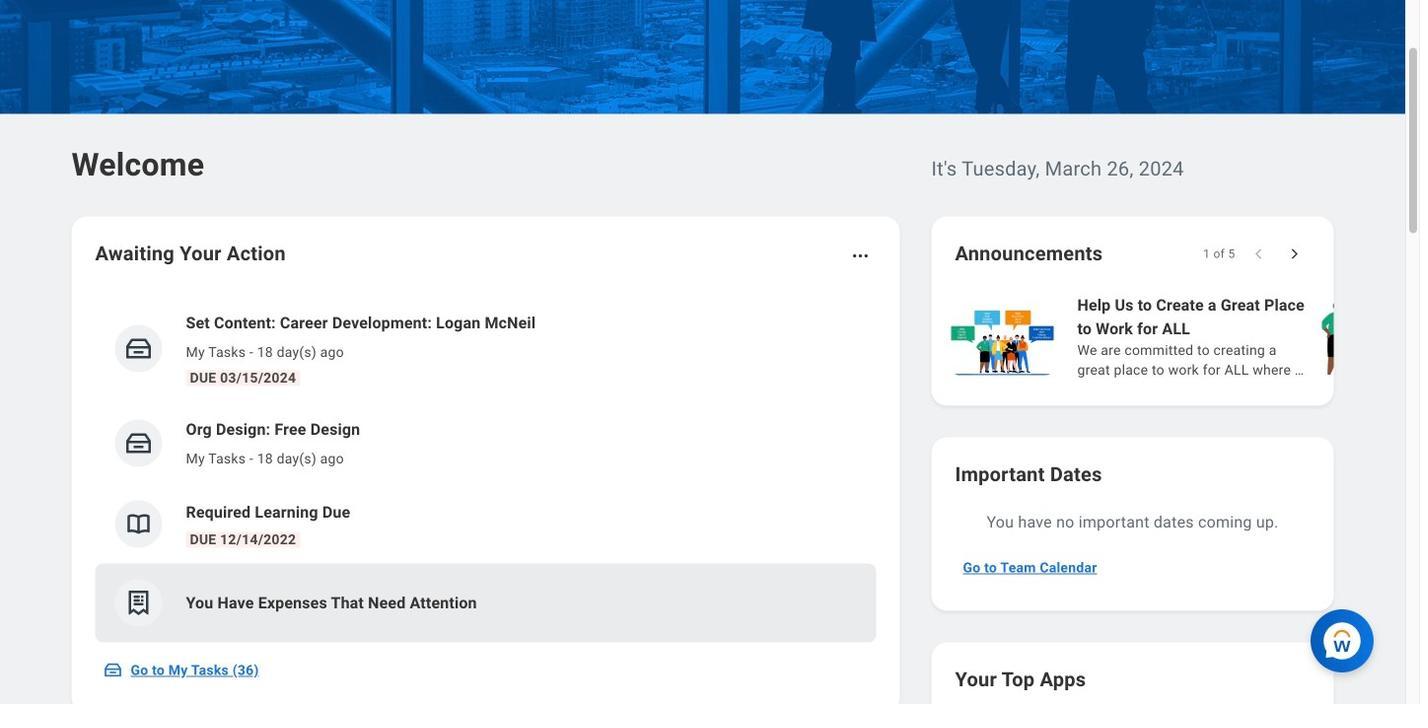 Task type: locate. For each thing, give the bounding box(es) containing it.
status
[[1203, 246, 1235, 262]]

0 horizontal spatial inbox image
[[103, 660, 123, 680]]

inbox image inside list
[[124, 429, 153, 458]]

inbox image
[[124, 334, 153, 363]]

1 horizontal spatial inbox image
[[124, 429, 153, 458]]

0 vertical spatial inbox image
[[124, 429, 153, 458]]

list
[[947, 291, 1420, 382], [95, 295, 876, 643]]

chevron left small image
[[1249, 244, 1269, 264]]

list item
[[95, 564, 876, 643]]

inbox image
[[124, 429, 153, 458], [103, 660, 123, 680]]



Task type: vqa. For each thing, say whether or not it's contained in the screenshot.
list
yes



Task type: describe. For each thing, give the bounding box(es) containing it.
related actions image
[[851, 246, 870, 266]]

chevron right small image
[[1285, 244, 1304, 264]]

1 horizontal spatial list
[[947, 291, 1420, 382]]

dashboard expenses image
[[124, 588, 153, 618]]

0 horizontal spatial list
[[95, 295, 876, 643]]

book open image
[[124, 509, 153, 539]]

1 vertical spatial inbox image
[[103, 660, 123, 680]]



